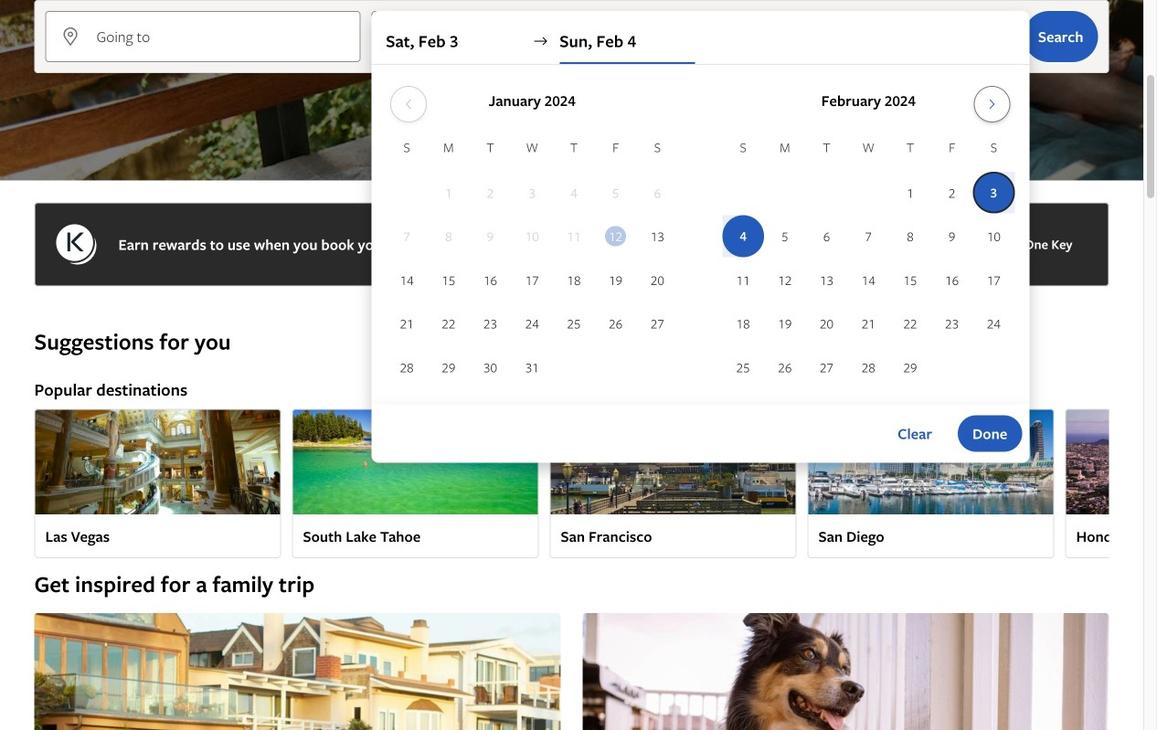 Task type: describe. For each thing, give the bounding box(es) containing it.
beach image
[[34, 614, 561, 731]]

directional image
[[532, 33, 549, 49]]

today element
[[606, 226, 627, 247]]

las vegas featuring interior views image
[[34, 409, 281, 515]]

dog image
[[583, 614, 1110, 731]]

february 2024 element
[[723, 137, 1015, 390]]

emerald bay state park image
[[292, 409, 539, 515]]

january 2024 element
[[386, 137, 679, 390]]



Task type: vqa. For each thing, say whether or not it's contained in the screenshot.
The Map IMAGE
no



Task type: locate. For each thing, give the bounding box(es) containing it.
makiki - lower punchbowl - tantalus showing landscape views, a sunset and a city image
[[1066, 409, 1158, 515]]

show next card image
[[1099, 477, 1121, 491]]

application inside wizard region
[[386, 79, 1015, 390]]

marina district featuring a bay or harbor image
[[808, 409, 1055, 515]]

application
[[386, 79, 1015, 390]]

next month image
[[982, 97, 1004, 112]]

san francisco featuring a ferry, a high rise building and skyline image
[[550, 409, 797, 515]]

recently viewed region
[[23, 298, 1121, 327]]

wizard region
[[0, 0, 1144, 463]]

previous month image
[[398, 97, 420, 112]]

show previous card image
[[23, 477, 45, 491]]

get inspired for a family trip region
[[23, 570, 1121, 731]]



